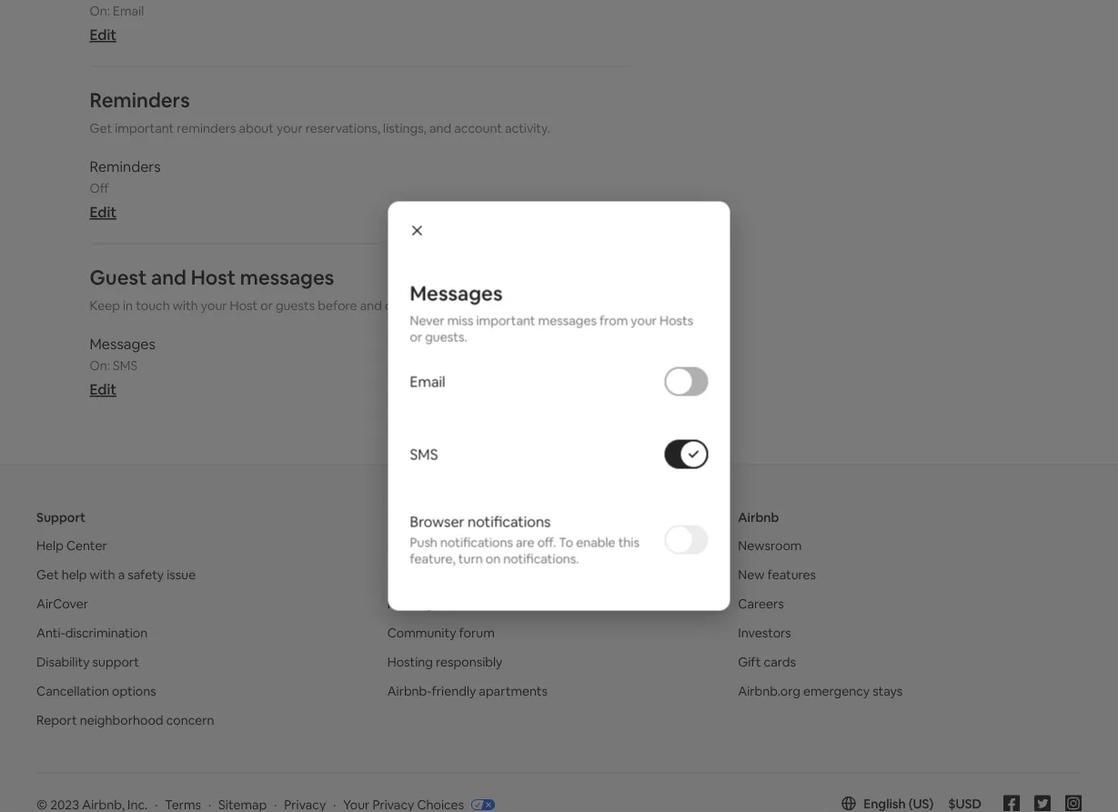 Task type: describe. For each thing, give the bounding box(es) containing it.
1 edit button from the top
[[90, 26, 117, 44]]

account tab panel
[[90, 0, 631, 399]]

airbnb.org
[[738, 683, 800, 699]]

edit inside messages on: sms edit
[[90, 380, 117, 399]]

sms inside messages on: sms edit
[[113, 357, 137, 374]]

english
[[864, 796, 906, 812]]

gift
[[738, 654, 761, 670]]

for
[[442, 566, 459, 583]]

navigate to instagram image
[[1065, 796, 1082, 812]]

newsroom
[[738, 537, 802, 554]]

english (us)
[[864, 796, 934, 812]]

never
[[410, 313, 445, 329]]

airbnb-
[[387, 683, 432, 699]]

(us)
[[909, 796, 934, 812]]

airbnb your home link
[[387, 537, 492, 554]]

enable
[[576, 535, 616, 551]]

messages inside messages never miss important messages from your hosts or guests.
[[538, 313, 597, 329]]

edit button for reminders
[[90, 203, 117, 222]]

resources
[[436, 596, 493, 612]]

messages on: sms edit
[[90, 335, 155, 399]]

or inside messages never miss important messages from your hosts or guests.
[[410, 329, 422, 345]]

miss
[[447, 313, 473, 329]]

or inside guest and host messages keep in touch with your host or guests before and during your trip.
[[260, 297, 273, 313]]

friendly
[[432, 683, 476, 699]]

reservations,
[[305, 120, 380, 136]]

airbnb-friendly apartments
[[387, 683, 548, 699]]

new features
[[738, 566, 816, 583]]

hosting for hosting
[[387, 509, 434, 525]]

airbnb for airbnb your home
[[387, 537, 427, 554]]

emergency
[[803, 683, 870, 699]]

investors
[[738, 625, 791, 641]]

important inside messages never miss important messages from your hosts or guests.
[[476, 313, 535, 329]]

cancellation
[[36, 683, 109, 699]]

your inside messages never miss important messages from your hosts or guests.
[[631, 313, 657, 329]]

0 vertical spatial notifications
[[468, 512, 551, 531]]

touch
[[136, 297, 170, 313]]

hosting resources
[[387, 596, 493, 612]]

airbnb.org emergency stays link
[[738, 683, 903, 699]]

listings,
[[383, 120, 427, 136]]

browser
[[410, 512, 464, 531]]

guests.
[[425, 329, 467, 345]]

messages for edit
[[90, 335, 155, 354]]

messages never miss important messages from your hosts or guests.
[[410, 280, 693, 345]]

hosting for hosting responsibly
[[387, 654, 433, 670]]

stays
[[873, 683, 903, 699]]

messages inside guest and host messages keep in touch with your host or guests before and during your trip.
[[240, 265, 334, 291]]

guest
[[90, 265, 147, 291]]

disability support
[[36, 654, 139, 670]]

anti-discrimination
[[36, 625, 148, 641]]

$ usd
[[948, 796, 982, 812]]

report neighborhood concern link
[[36, 712, 214, 728]]

on: inside on: email edit
[[90, 2, 110, 19]]

feature,
[[410, 551, 456, 567]]

your inside reminders get important reminders about your reservations, listings, and account activity.
[[277, 120, 303, 136]]

careers link
[[738, 596, 784, 612]]

turn
[[458, 551, 483, 567]]

anti-
[[36, 625, 65, 641]]

guest and host messages keep in touch with your host or guests before and during your trip.
[[90, 265, 478, 313]]

on
[[486, 551, 501, 567]]

1 vertical spatial host
[[230, 297, 258, 313]]

gift cards link
[[738, 654, 796, 670]]

0 horizontal spatial with
[[90, 566, 115, 583]]

hosting responsibly
[[387, 654, 503, 670]]

messages dialog
[[388, 202, 730, 611]]

browser notifications push notifications are off. to enable this feature, turn on notifications.
[[410, 512, 640, 567]]

get help with a safety issue
[[36, 566, 196, 583]]

hosts inside messages never miss important messages from your hosts or guests.
[[660, 313, 693, 329]]

airbnb.org emergency stays
[[738, 683, 903, 699]]

airbnb your home
[[387, 537, 492, 554]]

options
[[112, 683, 156, 699]]

get inside reminders get important reminders about your reservations, listings, and account activity.
[[90, 120, 112, 136]]

your right touch
[[201, 297, 227, 313]]

apartments
[[479, 683, 548, 699]]

discrimination
[[65, 625, 148, 641]]

account
[[454, 120, 502, 136]]

report neighborhood concern
[[36, 712, 214, 728]]

notifications.
[[503, 551, 579, 567]]

help center link
[[36, 537, 107, 554]]

reminders get important reminders about your reservations, listings, and account activity.
[[90, 87, 550, 136]]

0 horizontal spatial hosts
[[462, 566, 495, 583]]

new
[[738, 566, 765, 583]]

cancellation options link
[[36, 683, 156, 699]]

usd
[[956, 796, 982, 812]]

reminders for important
[[90, 87, 190, 113]]

to
[[559, 535, 573, 551]]

responsibly
[[436, 654, 503, 670]]

report
[[36, 712, 77, 728]]

reminders
[[177, 120, 236, 136]]

newsroom link
[[738, 537, 802, 554]]

cards
[[764, 654, 796, 670]]



Task type: vqa. For each thing, say whether or not it's contained in the screenshot.
and inside Reminders Get important reminders about your reservations, listings, and account activity.
yes



Task type: locate. For each thing, give the bounding box(es) containing it.
important inside reminders get important reminders about your reservations, listings, and account activity.
[[115, 120, 174, 136]]

messages up miss at top
[[410, 280, 503, 306]]

english (us) button
[[842, 796, 934, 812]]

push
[[410, 535, 438, 551]]

your left trip.
[[425, 297, 452, 313]]

0 horizontal spatial messages
[[240, 265, 334, 291]]

hosting up the community
[[387, 596, 433, 612]]

navigate to facebook image
[[1004, 796, 1020, 812]]

support
[[36, 509, 86, 525]]

messages
[[410, 280, 503, 306], [90, 335, 155, 354]]

1 horizontal spatial messages
[[538, 313, 597, 329]]

2 reminders from the top
[[90, 157, 161, 176]]

aircover for aircover link
[[36, 596, 88, 612]]

browser notifications group
[[410, 491, 708, 589]]

messages down in
[[90, 335, 155, 354]]

1 horizontal spatial sms
[[410, 445, 438, 464]]

hosting responsibly link
[[387, 654, 503, 670]]

messages inside messages never miss important messages from your hosts or guests.
[[410, 280, 503, 306]]

community forum link
[[387, 625, 495, 641]]

0 vertical spatial hosting
[[387, 509, 434, 525]]

anti-discrimination link
[[36, 625, 148, 641]]

1 vertical spatial reminders
[[90, 157, 161, 176]]

hosts right from on the right of page
[[660, 313, 693, 329]]

get help with a safety issue link
[[36, 566, 196, 583]]

1 vertical spatial messages
[[90, 335, 155, 354]]

1 horizontal spatial and
[[360, 297, 382, 313]]

during
[[385, 297, 423, 313]]

$
[[948, 796, 956, 812]]

0 vertical spatial get
[[90, 120, 112, 136]]

help center
[[36, 537, 107, 554]]

reminders
[[90, 87, 190, 113], [90, 157, 161, 176]]

0 horizontal spatial airbnb
[[387, 537, 427, 554]]

aircover
[[387, 566, 439, 583], [36, 596, 88, 612]]

or left guests
[[260, 297, 273, 313]]

messages for important
[[410, 280, 503, 306]]

airbnb up newsroom
[[738, 509, 779, 525]]

important left the reminders
[[115, 120, 174, 136]]

hosting
[[387, 509, 434, 525], [387, 596, 433, 612], [387, 654, 433, 670]]

0 horizontal spatial sms
[[113, 357, 137, 374]]

home
[[459, 537, 492, 554]]

2 vertical spatial and
[[360, 297, 382, 313]]

2 on: from the top
[[90, 357, 110, 374]]

1 hosting from the top
[[387, 509, 434, 525]]

careers
[[738, 596, 784, 612]]

edit inside reminders off edit
[[90, 203, 117, 222]]

0 vertical spatial aircover
[[387, 566, 439, 583]]

gift cards
[[738, 654, 796, 670]]

airbnb for airbnb
[[738, 509, 779, 525]]

1 vertical spatial hosting
[[387, 596, 433, 612]]

aircover link
[[36, 596, 88, 612]]

1 vertical spatial sms
[[410, 445, 438, 464]]

1 horizontal spatial email
[[410, 372, 445, 391]]

disability
[[36, 654, 90, 670]]

messages
[[240, 265, 334, 291], [538, 313, 597, 329]]

0 vertical spatial reminders
[[90, 87, 190, 113]]

1 vertical spatial with
[[90, 566, 115, 583]]

0 vertical spatial or
[[260, 297, 273, 313]]

1 vertical spatial important
[[476, 313, 535, 329]]

2 edit button from the top
[[90, 203, 117, 222]]

hosting resources link
[[387, 596, 493, 612]]

edit
[[90, 26, 117, 44], [90, 203, 117, 222], [90, 380, 117, 399]]

your down 'browser'
[[430, 537, 456, 554]]

and right listings,
[[429, 120, 451, 136]]

0 horizontal spatial get
[[36, 566, 59, 583]]

hosts
[[660, 313, 693, 329], [462, 566, 495, 583]]

hosts right for
[[462, 566, 495, 583]]

sms down in
[[113, 357, 137, 374]]

from
[[600, 313, 628, 329]]

0 vertical spatial important
[[115, 120, 174, 136]]

1 vertical spatial hosts
[[462, 566, 495, 583]]

a
[[118, 566, 125, 583]]

notifications
[[468, 512, 551, 531], [440, 535, 513, 551]]

your right from on the right of page
[[631, 313, 657, 329]]

aircover down push
[[387, 566, 439, 583]]

0 vertical spatial hosts
[[660, 313, 693, 329]]

1 vertical spatial email
[[410, 372, 445, 391]]

reminders up off
[[90, 157, 161, 176]]

and up touch
[[151, 265, 187, 291]]

guests
[[276, 297, 315, 313]]

and left during
[[360, 297, 382, 313]]

community
[[387, 625, 456, 641]]

1 horizontal spatial airbnb
[[738, 509, 779, 525]]

1 vertical spatial on:
[[90, 357, 110, 374]]

on:
[[90, 2, 110, 19], [90, 357, 110, 374]]

about
[[239, 120, 274, 136]]

0 vertical spatial edit button
[[90, 26, 117, 44]]

0 horizontal spatial or
[[260, 297, 273, 313]]

features
[[767, 566, 816, 583]]

0 vertical spatial with
[[173, 297, 198, 313]]

0 horizontal spatial and
[[151, 265, 187, 291]]

help
[[36, 537, 64, 554]]

3 edit button from the top
[[90, 380, 117, 399]]

0 horizontal spatial aircover
[[36, 596, 88, 612]]

0 vertical spatial edit
[[90, 26, 117, 44]]

aircover up anti-
[[36, 596, 88, 612]]

1 horizontal spatial important
[[476, 313, 535, 329]]

reminders up the reminders
[[90, 87, 190, 113]]

safety
[[128, 566, 164, 583]]

center
[[66, 537, 107, 554]]

0 vertical spatial email
[[113, 2, 144, 19]]

or left guests.
[[410, 329, 422, 345]]

email inside on: email edit
[[113, 2, 144, 19]]

1 vertical spatial airbnb
[[387, 537, 427, 554]]

2 vertical spatial edit
[[90, 380, 117, 399]]

help
[[62, 566, 87, 583]]

1 reminders from the top
[[90, 87, 190, 113]]

1 horizontal spatial with
[[173, 297, 198, 313]]

with left a
[[90, 566, 115, 583]]

2 hosting from the top
[[387, 596, 433, 612]]

1 horizontal spatial or
[[410, 329, 422, 345]]

edit button
[[90, 26, 117, 44], [90, 203, 117, 222], [90, 380, 117, 399]]

in
[[123, 297, 133, 313]]

2 vertical spatial hosting
[[387, 654, 433, 670]]

aircover for aircover for hosts
[[387, 566, 439, 583]]

sms up 'browser'
[[410, 445, 438, 464]]

issue
[[167, 566, 196, 583]]

aircover for hosts link
[[387, 566, 495, 583]]

1 vertical spatial edit button
[[90, 203, 117, 222]]

off
[[90, 180, 109, 196]]

1 vertical spatial aircover
[[36, 596, 88, 612]]

cancellation options
[[36, 683, 156, 699]]

1 vertical spatial or
[[410, 329, 422, 345]]

1 vertical spatial notifications
[[440, 535, 513, 551]]

0 vertical spatial airbnb
[[738, 509, 779, 525]]

3 hosting from the top
[[387, 654, 433, 670]]

important right miss at top
[[476, 313, 535, 329]]

support
[[92, 654, 139, 670]]

with
[[173, 297, 198, 313], [90, 566, 115, 583]]

0 horizontal spatial important
[[115, 120, 174, 136]]

0 vertical spatial and
[[429, 120, 451, 136]]

new features link
[[738, 566, 816, 583]]

forum
[[459, 625, 495, 641]]

edit for reminders
[[90, 203, 117, 222]]

3 edit from the top
[[90, 380, 117, 399]]

and
[[429, 120, 451, 136], [151, 265, 187, 291], [360, 297, 382, 313]]

reminders for edit
[[90, 157, 161, 176]]

1 vertical spatial messages
[[538, 313, 597, 329]]

hosting up airbnb-
[[387, 654, 433, 670]]

on: inside messages on: sms edit
[[90, 357, 110, 374]]

1 horizontal spatial messages
[[410, 280, 503, 306]]

edit button for guest
[[90, 380, 117, 399]]

1 edit from the top
[[90, 26, 117, 44]]

1 on: from the top
[[90, 2, 110, 19]]

2 vertical spatial edit button
[[90, 380, 117, 399]]

investors link
[[738, 625, 791, 641]]

with inside guest and host messages keep in touch with your host or guests before and during your trip.
[[173, 297, 198, 313]]

hosting for hosting resources
[[387, 596, 433, 612]]

important
[[115, 120, 174, 136], [476, 313, 535, 329]]

off.
[[537, 535, 556, 551]]

0 vertical spatial host
[[191, 265, 236, 291]]

hosting up push
[[387, 509, 434, 525]]

navigate to twitter image
[[1034, 796, 1051, 812]]

airbnb-friendly apartments link
[[387, 683, 548, 699]]

aircover for hosts
[[387, 566, 495, 583]]

or
[[260, 297, 273, 313], [410, 329, 422, 345]]

messages inside 'account' "tab panel"
[[90, 335, 155, 354]]

edit for on:
[[90, 26, 117, 44]]

0 horizontal spatial email
[[113, 2, 144, 19]]

0 vertical spatial messages
[[410, 280, 503, 306]]

your right about
[[277, 120, 303, 136]]

reminders inside reminders get important reminders about your reservations, listings, and account activity.
[[90, 87, 190, 113]]

messages left from on the right of page
[[538, 313, 597, 329]]

keep
[[90, 297, 120, 313]]

edit inside on: email edit
[[90, 26, 117, 44]]

0 vertical spatial sms
[[113, 357, 137, 374]]

1 horizontal spatial hosts
[[660, 313, 693, 329]]

with right touch
[[173, 297, 198, 313]]

1 vertical spatial and
[[151, 265, 187, 291]]

messages up guests
[[240, 265, 334, 291]]

sms inside messages dialog
[[410, 445, 438, 464]]

1 horizontal spatial get
[[90, 120, 112, 136]]

activity.
[[505, 120, 550, 136]]

reminders off edit
[[90, 157, 161, 222]]

1 vertical spatial get
[[36, 566, 59, 583]]

0 horizontal spatial messages
[[90, 335, 155, 354]]

2 horizontal spatial and
[[429, 120, 451, 136]]

sms
[[113, 357, 137, 374], [410, 445, 438, 464]]

before
[[318, 297, 357, 313]]

1 vertical spatial edit
[[90, 203, 117, 222]]

0 vertical spatial messages
[[240, 265, 334, 291]]

trip.
[[454, 297, 478, 313]]

on: email edit
[[90, 2, 144, 44]]

1 horizontal spatial aircover
[[387, 566, 439, 583]]

2 edit from the top
[[90, 203, 117, 222]]

concern
[[166, 712, 214, 728]]

your
[[277, 120, 303, 136], [201, 297, 227, 313], [425, 297, 452, 313], [631, 313, 657, 329], [430, 537, 456, 554]]

email inside messages dialog
[[410, 372, 445, 391]]

this
[[618, 535, 640, 551]]

and inside reminders get important reminders about your reservations, listings, and account activity.
[[429, 120, 451, 136]]

neighborhood
[[80, 712, 163, 728]]

get left help
[[36, 566, 59, 583]]

airbnb down 'browser'
[[387, 537, 427, 554]]

get up off
[[90, 120, 112, 136]]

are
[[516, 535, 535, 551]]

0 vertical spatial on:
[[90, 2, 110, 19]]



